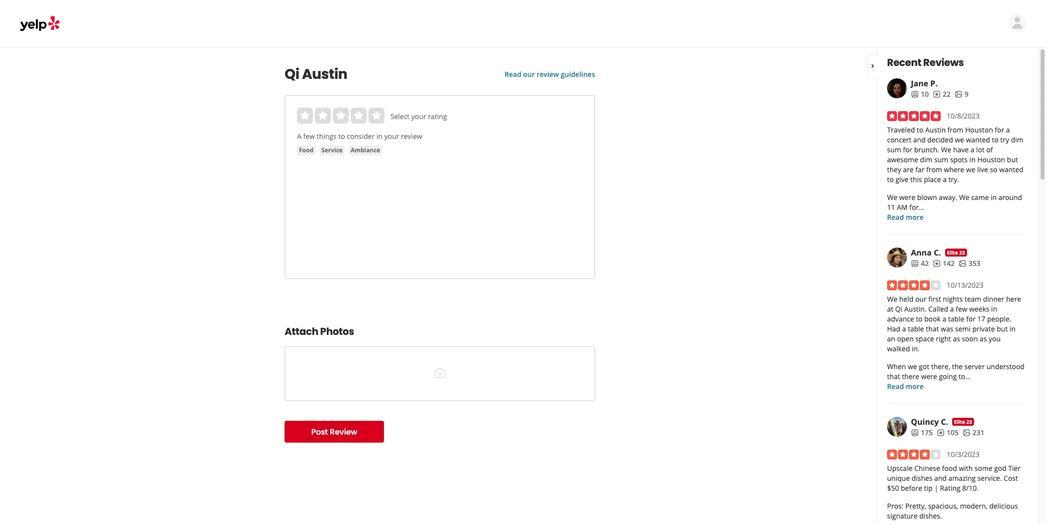 Task type: vqa. For each thing, say whether or not it's contained in the screenshot.
10/8/2023
yes



Task type: locate. For each thing, give the bounding box(es) containing it.
elite 23 link up 105
[[952, 418, 974, 426]]

read our review guidelines link
[[505, 70, 595, 79]]

austin up rating element
[[302, 65, 347, 84]]

to right things
[[338, 132, 345, 141]]

but down try
[[1007, 155, 1018, 164]]

review
[[537, 70, 559, 79], [401, 132, 422, 141]]

4 star rating image up "held"
[[887, 281, 941, 291]]

2 16 friends v2 image from the top
[[911, 429, 919, 437]]

from up place
[[927, 165, 942, 174]]

1 horizontal spatial we
[[955, 135, 964, 145]]

0 horizontal spatial qi
[[285, 65, 299, 84]]

16 photos v2 image
[[955, 90, 963, 98], [959, 260, 967, 268], [963, 429, 971, 437]]

unique
[[887, 474, 910, 483]]

None radio
[[297, 108, 313, 124], [315, 108, 331, 124], [351, 108, 367, 124], [369, 108, 385, 124], [297, 108, 313, 124], [315, 108, 331, 124], [351, 108, 367, 124], [369, 108, 385, 124]]

None radio
[[333, 108, 349, 124]]

3 friends element from the top
[[911, 428, 933, 438]]

few right a at the top
[[303, 132, 315, 141]]

0 horizontal spatial were
[[900, 193, 916, 202]]

austin inside traveled to austin from houston for a concert and decided we wanted to try dim sum for brunch. we have a lot of awesome dim sum spots in houston but they are far from where we live so wanted to give this place a try.
[[926, 125, 946, 135]]

table
[[948, 315, 965, 324], [908, 324, 924, 334]]

elite 23 link
[[945, 249, 967, 257], [952, 418, 974, 426]]

1 vertical spatial 23
[[967, 419, 972, 426]]

reviews
[[924, 56, 964, 70]]

0 horizontal spatial and
[[913, 135, 926, 145]]

0 vertical spatial friends element
[[911, 89, 929, 99]]

dim right try
[[1011, 135, 1024, 145]]

table up semi
[[948, 315, 965, 324]]

1 vertical spatial elite
[[954, 419, 965, 426]]

few down nights
[[956, 305, 968, 314]]

reviews element right 42
[[933, 259, 955, 269]]

a
[[297, 132, 302, 141]]

read more button down there
[[887, 382, 924, 392]]

16 review v2 image
[[933, 90, 941, 98], [933, 260, 941, 268]]

0 vertical spatial read more button
[[887, 213, 924, 223]]

0 vertical spatial read more
[[887, 213, 924, 222]]

c. for anna c.
[[934, 247, 941, 258]]

5 star rating image
[[887, 111, 941, 121]]

advance
[[887, 315, 914, 324]]

1 vertical spatial more
[[906, 382, 924, 392]]

1 vertical spatial austin
[[926, 125, 946, 135]]

give
[[896, 175, 909, 184]]

2 read more button from the top
[[887, 382, 924, 392]]

but down people.
[[997, 324, 1008, 334]]

elite 23 link up 142
[[945, 249, 967, 257]]

we up "have"
[[955, 135, 964, 145]]

0 horizontal spatial for
[[903, 145, 913, 155]]

houston down the of
[[978, 155, 1005, 164]]

elite 23 up 142
[[947, 249, 965, 256]]

elite up 105
[[954, 419, 965, 426]]

understood
[[987, 362, 1025, 372]]

read more for there
[[887, 382, 924, 392]]

spots
[[950, 155, 968, 164]]

1 horizontal spatial were
[[921, 372, 937, 382]]

our up austin.
[[916, 295, 927, 304]]

upscale chinese food with some god tier unique dishes and amazing service. cost $50 before tip | rating 8/10.
[[887, 464, 1021, 493]]

0 vertical spatial 4 star rating image
[[887, 281, 941, 291]]

c. for quincy c.
[[941, 417, 948, 428]]

at
[[887, 305, 894, 314]]

23 up 10/13/2023
[[960, 249, 965, 256]]

0 vertical spatial more
[[906, 213, 924, 222]]

austin up decided
[[926, 125, 946, 135]]

photos element right 142
[[959, 259, 981, 269]]

16 friends v2 image
[[911, 260, 919, 268], [911, 429, 919, 437]]

2 as from the left
[[980, 334, 987, 344]]

as down semi
[[953, 334, 960, 344]]

we inside traveled to austin from houston for a concert and decided we wanted to try dim sum for brunch. we have a lot of awesome dim sum spots in houston but they are far from where we live so wanted to give this place a try.
[[941, 145, 952, 155]]

attach photos image
[[434, 368, 446, 379]]

4 star rating image up chinese
[[887, 450, 941, 460]]

signature
[[887, 512, 918, 521]]

private
[[973, 324, 995, 334]]

2 friends element from the top
[[911, 259, 929, 269]]

brunch.
[[914, 145, 940, 155]]

0 vertical spatial we
[[955, 135, 964, 145]]

to inside we held our first nights team dinner here at qi austin. called a few weeks in advance to book a table for 17 people. had a table that was semi private but in an open space right as soon as you walked in.
[[916, 315, 923, 324]]

1 vertical spatial qi
[[895, 305, 903, 314]]

1 horizontal spatial wanted
[[1000, 165, 1024, 174]]

1 horizontal spatial as
[[980, 334, 987, 344]]

post
[[311, 427, 328, 438]]

place
[[924, 175, 941, 184]]

elite 23 for anna c.
[[947, 249, 965, 256]]

anna c.
[[911, 247, 941, 258]]

0 vertical spatial qi
[[285, 65, 299, 84]]

that inside when we got there, the server understood that there were going to…
[[887, 372, 900, 382]]

1 vertical spatial for
[[903, 145, 913, 155]]

sum
[[887, 145, 901, 155], [935, 155, 949, 164]]

for up try
[[995, 125, 1005, 135]]

reviews element right 175
[[937, 428, 959, 438]]

353
[[969, 259, 981, 268]]

1 vertical spatial few
[[956, 305, 968, 314]]

1 vertical spatial dim
[[920, 155, 933, 164]]

close sidebar icon image
[[869, 62, 877, 70], [869, 62, 877, 70]]

0 vertical spatial but
[[1007, 155, 1018, 164]]

a
[[1006, 125, 1010, 135], [971, 145, 975, 155], [943, 175, 947, 184], [950, 305, 954, 314], [943, 315, 947, 324], [902, 324, 906, 334]]

were inside when we got there, the server understood that there were going to…
[[921, 372, 937, 382]]

0 vertical spatial elite 23
[[947, 249, 965, 256]]

read more for 11
[[887, 213, 924, 222]]

photos element containing 231
[[963, 428, 985, 438]]

1 horizontal spatial and
[[935, 474, 947, 483]]

as down private
[[980, 334, 987, 344]]

more down for…
[[906, 213, 924, 222]]

1 vertical spatial 16 photos v2 image
[[959, 260, 967, 268]]

photos element for quincy c.
[[963, 428, 985, 438]]

came
[[972, 193, 989, 202]]

c. right anna
[[934, 247, 941, 258]]

friends element containing 42
[[911, 259, 929, 269]]

1 vertical spatial 4 star rating image
[[887, 450, 941, 460]]

1 horizontal spatial austin
[[926, 125, 946, 135]]

photos element containing 353
[[959, 259, 981, 269]]

0 vertical spatial our
[[523, 70, 535, 79]]

23 up 10/3/2023
[[967, 419, 972, 426]]

16 review v2 image for 22
[[933, 90, 941, 98]]

0 vertical spatial elite
[[947, 249, 958, 256]]

reviews element containing 22
[[933, 89, 951, 99]]

0 vertical spatial and
[[913, 135, 926, 145]]

reviews element down p.
[[933, 89, 951, 99]]

we left "live"
[[966, 165, 976, 174]]

c. up 16 review v2 icon
[[941, 417, 948, 428]]

read
[[505, 70, 522, 79], [887, 213, 904, 222], [887, 382, 904, 392]]

0 vertical spatial photos element
[[955, 89, 969, 99]]

your left rating
[[411, 112, 426, 121]]

more down there
[[906, 382, 924, 392]]

in down dinner
[[992, 305, 998, 314]]

1 vertical spatial 16 friends v2 image
[[911, 429, 919, 437]]

were up "am"
[[900, 193, 916, 202]]

elite for anna c.
[[947, 249, 958, 256]]

1 horizontal spatial for
[[966, 315, 976, 324]]

reviews element containing 142
[[933, 259, 955, 269]]

23 for anna c.
[[960, 249, 965, 256]]

1 16 review v2 image from the top
[[933, 90, 941, 98]]

we were blown away. we came in around 11 am for…
[[887, 193, 1022, 212]]

sum down concert
[[887, 145, 901, 155]]

table up space
[[908, 324, 924, 334]]

to
[[917, 125, 924, 135], [338, 132, 345, 141], [992, 135, 999, 145], [887, 175, 894, 184], [916, 315, 923, 324]]

0 horizontal spatial wanted
[[966, 135, 990, 145]]

were down got
[[921, 372, 937, 382]]

delicious
[[990, 502, 1018, 511]]

and up the "|"
[[935, 474, 947, 483]]

select
[[391, 112, 410, 121]]

houston up "lot"
[[965, 125, 993, 135]]

0 horizontal spatial sum
[[887, 145, 901, 155]]

2 vertical spatial we
[[908, 362, 917, 372]]

elite up 142
[[947, 249, 958, 256]]

16 friends v2 image for quincy c.
[[911, 429, 919, 437]]

read more down "am"
[[887, 213, 924, 222]]

0 horizontal spatial dim
[[920, 155, 933, 164]]

for left 17 at the bottom right
[[966, 315, 976, 324]]

1 horizontal spatial table
[[948, 315, 965, 324]]

our inside we held our first nights team dinner here at qi austin. called a few weeks in advance to book a table for 17 people. had a table that was semi private but in an open space right as soon as you walked in.
[[916, 295, 927, 304]]

1 horizontal spatial qi
[[895, 305, 903, 314]]

elite 23 up 105
[[954, 419, 972, 426]]

1 horizontal spatial from
[[948, 125, 964, 135]]

we
[[955, 135, 964, 145], [966, 165, 976, 174], [908, 362, 917, 372]]

chinese
[[915, 464, 940, 473]]

1 4 star rating image from the top
[[887, 281, 941, 291]]

1 vertical spatial were
[[921, 372, 937, 382]]

more for am
[[906, 213, 924, 222]]

friends element containing 175
[[911, 428, 933, 438]]

0 vertical spatial 16 photos v2 image
[[955, 90, 963, 98]]

105
[[947, 428, 959, 438]]

16 friends v2 image left 175
[[911, 429, 919, 437]]

review left guidelines
[[537, 70, 559, 79]]

dim down brunch.
[[920, 155, 933, 164]]

1 vertical spatial read more
[[887, 382, 924, 392]]

2 more from the top
[[906, 382, 924, 392]]

first
[[929, 295, 941, 304]]

a up try
[[1006, 125, 1010, 135]]

0 horizontal spatial table
[[908, 324, 924, 334]]

to down austin.
[[916, 315, 923, 324]]

1 vertical spatial that
[[887, 372, 900, 382]]

1 vertical spatial elite 23
[[954, 419, 972, 426]]

our left guidelines
[[523, 70, 535, 79]]

far
[[916, 165, 925, 174]]

that down book
[[926, 324, 939, 334]]

photos element right 105
[[963, 428, 985, 438]]

2 read more from the top
[[887, 382, 924, 392]]

consider
[[347, 132, 375, 141]]

as
[[953, 334, 960, 344], [980, 334, 987, 344]]

c.
[[934, 247, 941, 258], [941, 417, 948, 428]]

photos element
[[955, 89, 969, 99], [959, 259, 981, 269], [963, 428, 985, 438]]

soon
[[962, 334, 978, 344]]

1 vertical spatial houston
[[978, 155, 1005, 164]]

1 friends element from the top
[[911, 89, 929, 99]]

walked
[[887, 344, 910, 354]]

0 vertical spatial 16 friends v2 image
[[911, 260, 919, 268]]

0 vertical spatial 23
[[960, 249, 965, 256]]

we up there
[[908, 362, 917, 372]]

review down select your rating
[[401, 132, 422, 141]]

reviews element containing 105
[[937, 428, 959, 438]]

for up awesome
[[903, 145, 913, 155]]

0 horizontal spatial review
[[401, 132, 422, 141]]

and up brunch.
[[913, 135, 926, 145]]

2 vertical spatial friends element
[[911, 428, 933, 438]]

0 vertical spatial elite 23 link
[[945, 249, 967, 257]]

a left "lot"
[[971, 145, 975, 155]]

we left 'came'
[[959, 193, 970, 202]]

0 vertical spatial wanted
[[966, 135, 990, 145]]

rating element
[[297, 108, 385, 124]]

friends element down jane
[[911, 89, 929, 99]]

your down select
[[384, 132, 399, 141]]

for…
[[910, 203, 924, 212]]

0 vertical spatial few
[[303, 132, 315, 141]]

read more button down "am"
[[887, 213, 924, 223]]

2 vertical spatial for
[[966, 315, 976, 324]]

wanted
[[966, 135, 990, 145], [1000, 165, 1024, 174]]

0 horizontal spatial that
[[887, 372, 900, 382]]

photos element right 22
[[955, 89, 969, 99]]

1 read more button from the top
[[887, 213, 924, 223]]

1 vertical spatial but
[[997, 324, 1008, 334]]

reviews element
[[933, 89, 951, 99], [933, 259, 955, 269], [937, 428, 959, 438]]

175
[[921, 428, 933, 438]]

4 star rating image
[[887, 281, 941, 291], [887, 450, 941, 460]]

going
[[939, 372, 957, 382]]

jane p.
[[911, 78, 938, 89]]

2 vertical spatial read
[[887, 382, 904, 392]]

2 vertical spatial 16 photos v2 image
[[963, 429, 971, 437]]

food
[[299, 146, 314, 155]]

1 vertical spatial read
[[887, 213, 904, 222]]

qi austin link
[[285, 65, 481, 84]]

16 friends v2 image left 42
[[911, 260, 919, 268]]

in right 'came'
[[991, 193, 997, 202]]

0 horizontal spatial austin
[[302, 65, 347, 84]]

sum up where
[[935, 155, 949, 164]]

1 horizontal spatial that
[[926, 324, 939, 334]]

called
[[929, 305, 949, 314]]

2 4 star rating image from the top
[[887, 450, 941, 460]]

1 vertical spatial and
[[935, 474, 947, 483]]

0 vertical spatial 16 review v2 image
[[933, 90, 941, 98]]

1 vertical spatial 16 review v2 image
[[933, 260, 941, 268]]

0 vertical spatial that
[[926, 324, 939, 334]]

2 vertical spatial photos element
[[963, 428, 985, 438]]

in down people.
[[1010, 324, 1016, 334]]

that down 'when'
[[887, 372, 900, 382]]

1 vertical spatial read more button
[[887, 382, 924, 392]]

0 vertical spatial c.
[[934, 247, 941, 258]]

1 horizontal spatial our
[[916, 295, 927, 304]]

0 vertical spatial were
[[900, 193, 916, 202]]

for
[[995, 125, 1005, 135], [903, 145, 913, 155], [966, 315, 976, 324]]

friends element down anna
[[911, 259, 929, 269]]

2 16 review v2 image from the top
[[933, 260, 941, 268]]

space
[[916, 334, 934, 344]]

9
[[965, 89, 969, 99]]

wanted right so
[[1000, 165, 1024, 174]]

16 photos v2 image left 353
[[959, 260, 967, 268]]

16 review v2 image
[[937, 429, 945, 437]]

23
[[960, 249, 965, 256], [967, 419, 972, 426]]

0 vertical spatial reviews element
[[933, 89, 951, 99]]

in
[[377, 132, 383, 141], [970, 155, 976, 164], [991, 193, 997, 202], [992, 305, 998, 314], [1010, 324, 1016, 334]]

read more down there
[[887, 382, 924, 392]]

friends element for anna c.
[[911, 259, 929, 269]]

elite 23 link for anna c.
[[945, 249, 967, 257]]

from down 10/8/2023
[[948, 125, 964, 135]]

nights
[[943, 295, 963, 304]]

16 photos v2 image left 231
[[963, 429, 971, 437]]

from
[[948, 125, 964, 135], [927, 165, 942, 174]]

16 photos v2 image left 9
[[955, 90, 963, 98]]

0 horizontal spatial we
[[908, 362, 917, 372]]

we up at
[[887, 295, 898, 304]]

friends element containing 10
[[911, 89, 929, 99]]

qi inside we held our first nights team dinner here at qi austin. called a few weeks in advance to book a table for 17 people. had a table that was semi private but in an open space right as soon as you walked in.
[[895, 305, 903, 314]]

before
[[901, 484, 923, 493]]

but inside we held our first nights team dinner here at qi austin. called a few weeks in advance to book a table for 17 people. had a table that was semi private but in an open space right as soon as you walked in.
[[997, 324, 1008, 334]]

142
[[943, 259, 955, 268]]

photos
[[320, 325, 354, 339]]

away.
[[939, 193, 958, 202]]

16 photos v2 image for anna c.
[[959, 260, 967, 268]]

2 vertical spatial reviews element
[[937, 428, 959, 438]]

we down decided
[[941, 145, 952, 155]]

0 horizontal spatial as
[[953, 334, 960, 344]]

0 horizontal spatial your
[[384, 132, 399, 141]]

1 vertical spatial wanted
[[1000, 165, 1024, 174]]

1 more from the top
[[906, 213, 924, 222]]

1 vertical spatial elite 23 link
[[952, 418, 974, 426]]

1 vertical spatial friends element
[[911, 259, 929, 269]]

in right the spots
[[970, 155, 976, 164]]

wanted up "lot"
[[966, 135, 990, 145]]

0 horizontal spatial from
[[927, 165, 942, 174]]

16 review v2 image left 22
[[933, 90, 941, 98]]

1 vertical spatial sum
[[935, 155, 949, 164]]

traveled to austin from houston for a concert and decided we wanted to try dim sum for brunch. we have a lot of awesome dim sum spots in houston but they are far from where we live so wanted to give this place a try.
[[887, 125, 1024, 184]]

austin
[[302, 65, 347, 84], [926, 125, 946, 135]]

reviews element for quincy c.
[[937, 428, 959, 438]]

friends element
[[911, 89, 929, 99], [911, 259, 929, 269], [911, 428, 933, 438]]

1 vertical spatial from
[[927, 165, 942, 174]]

0 vertical spatial austin
[[302, 65, 347, 84]]

p.
[[931, 78, 938, 89]]

few
[[303, 132, 315, 141], [956, 305, 968, 314]]

1 read more from the top
[[887, 213, 924, 222]]

photo of quincy c. image
[[887, 417, 907, 437]]

16 photos v2 image for quincy c.
[[963, 429, 971, 437]]

qi
[[285, 65, 299, 84], [895, 305, 903, 314]]

in.
[[912, 344, 920, 354]]

1 vertical spatial photos element
[[959, 259, 981, 269]]

1 16 friends v2 image from the top
[[911, 260, 919, 268]]

1 horizontal spatial few
[[956, 305, 968, 314]]

1 horizontal spatial dim
[[1011, 135, 1024, 145]]

in inside traveled to austin from houston for a concert and decided we wanted to try dim sum for brunch. we have a lot of awesome dim sum spots in houston but they are far from where we live so wanted to give this place a try.
[[970, 155, 976, 164]]

friends element down quincy
[[911, 428, 933, 438]]

2 horizontal spatial we
[[966, 165, 976, 174]]

photos element containing 9
[[955, 89, 969, 99]]

photo of jane p. image
[[887, 79, 907, 98]]

1 vertical spatial our
[[916, 295, 927, 304]]

16 review v2 image right 42
[[933, 260, 941, 268]]

where
[[944, 165, 965, 174]]



Task type: describe. For each thing, give the bounding box(es) containing it.
231
[[973, 428, 985, 438]]

food
[[942, 464, 957, 473]]

a down nights
[[950, 305, 954, 314]]

pros:
[[887, 502, 904, 511]]

have
[[953, 145, 969, 155]]

1 horizontal spatial sum
[[935, 155, 949, 164]]

elite for quincy c.
[[954, 419, 965, 426]]

got
[[919, 362, 930, 372]]

jeremy m. image
[[1009, 14, 1026, 32]]

elite 23 link for quincy c.
[[952, 418, 974, 426]]

lot
[[976, 145, 985, 155]]

0 vertical spatial dim
[[1011, 135, 1024, 145]]

a left try.
[[943, 175, 947, 184]]

photos element for anna c.
[[959, 259, 981, 269]]

0 vertical spatial from
[[948, 125, 964, 135]]

ambiance
[[351, 146, 380, 155]]

16 friends v2 image
[[911, 90, 919, 98]]

dinner
[[983, 295, 1005, 304]]

select your rating
[[391, 112, 447, 121]]

were inside we were blown away. we came in around 11 am for…
[[900, 193, 916, 202]]

when we got there, the server understood that there were going to…
[[887, 362, 1025, 382]]

0 vertical spatial review
[[537, 70, 559, 79]]

here
[[1006, 295, 1021, 304]]

the
[[952, 362, 963, 372]]

0 vertical spatial sum
[[887, 145, 901, 155]]

in right consider
[[377, 132, 383, 141]]

upscale
[[887, 464, 913, 473]]

and inside upscale chinese food with some god tier unique dishes and amazing service. cost $50 before tip | rating 8/10.
[[935, 474, 947, 483]]

they
[[887, 165, 902, 174]]

elite 23 for quincy c.
[[954, 419, 972, 426]]

amazing
[[949, 474, 976, 483]]

0 vertical spatial for
[[995, 125, 1005, 135]]

decided
[[928, 135, 953, 145]]

post review button
[[285, 421, 384, 443]]

modern,
[[960, 502, 988, 511]]

0 vertical spatial table
[[948, 315, 965, 324]]

this
[[911, 175, 922, 184]]

|
[[935, 484, 938, 493]]

0 vertical spatial read
[[505, 70, 522, 79]]

23 for quincy c.
[[967, 419, 972, 426]]

photo of anna c. image
[[887, 248, 907, 268]]

held
[[900, 295, 914, 304]]

4 star rating image for anna
[[887, 281, 941, 291]]

17
[[978, 315, 986, 324]]

had
[[887, 324, 901, 334]]

team
[[965, 295, 982, 304]]

semi
[[955, 324, 971, 334]]

and inside traveled to austin from houston for a concert and decided we wanted to try dim sum for brunch. we have a lot of awesome dim sum spots in houston but they are far from where we live so wanted to give this place a try.
[[913, 135, 926, 145]]

read our review guidelines
[[505, 70, 595, 79]]

friends element for quincy c.
[[911, 428, 933, 438]]

we held our first nights team dinner here at qi austin. called a few weeks in advance to book a table for 17 people. had a table that was semi private but in an open space right as soon as you walked in.
[[887, 295, 1021, 354]]

rating
[[428, 112, 447, 121]]

awesome
[[887, 155, 918, 164]]

you
[[989, 334, 1001, 344]]

1 vertical spatial review
[[401, 132, 422, 141]]

16 review v2 image for 142
[[933, 260, 941, 268]]

review
[[330, 427, 357, 438]]

16 friends v2 image for anna c.
[[911, 260, 919, 268]]

jane
[[911, 78, 929, 89]]

server
[[965, 362, 985, 372]]

some
[[975, 464, 993, 473]]

but inside traveled to austin from houston for a concert and decided we wanted to try dim sum for brunch. we have a lot of awesome dim sum spots in houston but they are far from where we live so wanted to give this place a try.
[[1007, 155, 1018, 164]]

that inside we held our first nights team dinner here at qi austin. called a few weeks in advance to book a table for 17 people. had a table that was semi private but in an open space right as soon as you walked in.
[[926, 324, 939, 334]]

god
[[995, 464, 1007, 473]]

concert
[[887, 135, 912, 145]]

things
[[317, 132, 337, 141]]

read more button for 11
[[887, 213, 924, 223]]

to down 5 star rating 'image' in the top of the page
[[917, 125, 924, 135]]

qi austin
[[285, 65, 347, 84]]

weeks
[[970, 305, 990, 314]]

there,
[[931, 362, 951, 372]]

a few things to consider in your review
[[297, 132, 422, 141]]

try
[[1001, 135, 1010, 145]]

in inside we were blown away. we came in around 11 am for…
[[991, 193, 997, 202]]

pros: pretty, spacious, modern, delicious signature dishes.
[[887, 502, 1018, 521]]

$50
[[887, 484, 899, 493]]

traveled
[[887, 125, 915, 135]]

0 horizontal spatial few
[[303, 132, 315, 141]]

more for were
[[906, 382, 924, 392]]

22
[[943, 89, 951, 99]]

service
[[321, 146, 343, 155]]

so
[[990, 165, 998, 174]]

0 horizontal spatial our
[[523, 70, 535, 79]]

tip
[[924, 484, 933, 493]]

read more button for there
[[887, 382, 924, 392]]

of
[[987, 145, 993, 155]]

austin.
[[904, 305, 927, 314]]

1 vertical spatial table
[[908, 324, 924, 334]]

10/3/2023
[[947, 450, 980, 460]]

1 as from the left
[[953, 334, 960, 344]]

10
[[921, 89, 929, 99]]

for inside we held our first nights team dinner here at qi austin. called a few weeks in advance to book a table for 17 people. had a table that was semi private but in an open space right as soon as you walked in.
[[966, 315, 976, 324]]

8/10.
[[963, 484, 979, 493]]

pretty,
[[906, 502, 927, 511]]

to down they
[[887, 175, 894, 184]]

to left try
[[992, 135, 999, 145]]

4 star rating image for quincy
[[887, 450, 941, 460]]

was
[[941, 324, 954, 334]]

an
[[887, 334, 896, 344]]

guidelines
[[561, 70, 595, 79]]

a up open
[[902, 324, 906, 334]]

read for we
[[887, 382, 904, 392]]

few inside we held our first nights team dinner here at qi austin. called a few weeks in advance to book a table for 17 people. had a table that was semi private but in an open space right as soon as you walked in.
[[956, 305, 968, 314]]

we up 11
[[887, 193, 898, 202]]

there
[[902, 372, 920, 382]]

we inside we held our first nights team dinner here at qi austin. called a few weeks in advance to book a table for 17 people. had a table that was semi private but in an open space right as soon as you walked in.
[[887, 295, 898, 304]]

spacious,
[[928, 502, 958, 511]]

are
[[903, 165, 914, 174]]

people.
[[987, 315, 1012, 324]]

0 vertical spatial houston
[[965, 125, 993, 135]]

10/8/2023
[[947, 111, 980, 121]]

anna
[[911, 247, 932, 258]]

42
[[921, 259, 929, 268]]

try.
[[949, 175, 959, 184]]

attach photos
[[285, 325, 354, 339]]

quincy c.
[[911, 417, 948, 428]]

rating
[[940, 484, 961, 493]]

open
[[897, 334, 914, 344]]

read for traveled
[[887, 213, 904, 222]]

recent reviews
[[887, 56, 964, 70]]

recent
[[887, 56, 922, 70]]

a up was
[[943, 315, 947, 324]]

with
[[959, 464, 973, 473]]

reviews element for anna c.
[[933, 259, 955, 269]]

1 horizontal spatial your
[[411, 112, 426, 121]]

live
[[978, 165, 988, 174]]

quincy
[[911, 417, 939, 428]]

am
[[897, 203, 908, 212]]

we inside when we got there, the server understood that there were going to…
[[908, 362, 917, 372]]



